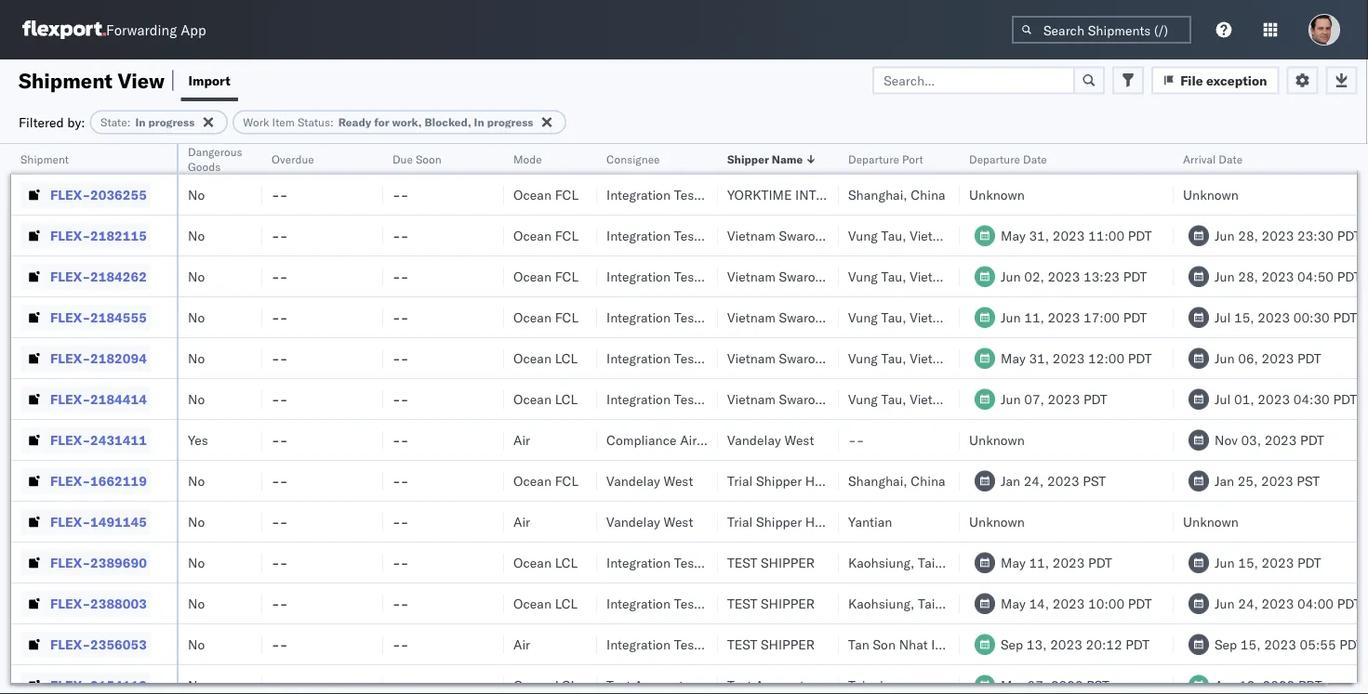 Task type: describe. For each thing, give the bounding box(es) containing it.
2023 for may 11, 2023 pdt
[[1053, 555, 1085, 571]]

no for flex-2389690
[[188, 555, 205, 571]]

ocean for flex-2388003
[[513, 596, 552, 612]]

0 vertical spatial west
[[784, 432, 814, 448]]

taipei
[[848, 678, 883, 694]]

Search... text field
[[873, 67, 1075, 94]]

pdt down 05:55
[[1298, 678, 1322, 694]]

ocean for flex-2154112
[[513, 678, 552, 694]]

sep 15, 2023 05:55 pdt
[[1215, 637, 1364, 653]]

23:30
[[1297, 227, 1334, 244]]

flex-1662119 button
[[20, 468, 151, 494]]

flex-2389690
[[50, 555, 147, 571]]

china for trial shipper hector
[[911, 473, 946, 489]]

hector for shanghai, china
[[805, 473, 845, 489]]

departure port
[[848, 152, 923, 166]]

flex-1491145 button
[[20, 509, 151, 535]]

jan 25, 2023 pst
[[1215, 473, 1320, 489]]

06,
[[1238, 350, 1258, 366]]

tau, for may 31, 2023 11:00 pdt
[[881, 227, 906, 244]]

shipper inside button
[[727, 152, 769, 166]]

20:12
[[1086, 637, 1122, 653]]

28, for jun 28, 2023 04:50 pdt
[[1238, 268, 1258, 285]]

11, for jun
[[1024, 309, 1044, 326]]

dangerous
[[188, 145, 242, 159]]

2023 for mar 07, 2023 pst
[[1051, 678, 1083, 694]]

work
[[243, 115, 269, 129]]

resize handle column header for mode
[[575, 144, 597, 695]]

flex-2182094
[[50, 350, 147, 366]]

vietnam swarovski test for may 31, 2023 12:00 pdt
[[727, 350, 866, 366]]

jul 01, 2023 04:30 pdt
[[1215, 391, 1357, 407]]

02,
[[1024, 268, 1044, 285]]

test for sep 13, 2023 20:12 pdt
[[727, 637, 757, 653]]

2023 for may 14, 2023 10:00 pdt
[[1053, 596, 1085, 612]]

pdt right 10:00 on the bottom right
[[1128, 596, 1152, 612]]

no for flex-2182115
[[188, 227, 205, 244]]

sep for sep 13, 2023 20:12 pdt
[[1001, 637, 1023, 653]]

Search Shipments (/) text field
[[1012, 16, 1191, 44]]

1 axon from the left
[[698, 678, 728, 694]]

flex-2356053 button
[[20, 632, 151, 658]]

may 11, 2023 pdt
[[1001, 555, 1112, 571]]

31, for may 31, 2023 12:00 pdt
[[1029, 350, 1049, 366]]

jul for jul 15, 2023 00:30 pdt
[[1215, 309, 1231, 326]]

shipment button
[[11, 148, 158, 166]]

jun for jun 06, 2023 pdt
[[1215, 350, 1235, 366]]

test for may 14, 2023 10:00 pdt
[[727, 596, 757, 612]]

taiwan for may 14, 2023 10:00 pdt
[[918, 596, 959, 612]]

pdt right 04:50
[[1337, 268, 1361, 285]]

forwarding app link
[[22, 20, 206, 39]]

12:00
[[1088, 350, 1125, 366]]

tau, for may 31, 2023 12:00 pdt
[[881, 350, 906, 366]]

25,
[[1238, 473, 1258, 489]]

yorktime
[[727, 186, 792, 203]]

resize handle column header for shipment
[[154, 144, 177, 695]]

pdt right 04:30
[[1333, 391, 1357, 407]]

item
[[272, 115, 295, 129]]

1 fcl from the top
[[555, 186, 579, 203]]

import
[[188, 72, 230, 88]]

ocean for flex-2182094
[[513, 350, 552, 366]]

vandelay west for yantian
[[606, 514, 693, 530]]

apr 12, 2023 pdt
[[1215, 678, 1322, 694]]

lcl for flex-2154112
[[555, 678, 578, 694]]

yes
[[188, 432, 208, 448]]

date for departure date
[[1023, 152, 1047, 166]]

pdt right 00:30
[[1333, 309, 1357, 326]]

yantian
[[848, 514, 892, 530]]

flex-2389690 button
[[20, 550, 151, 576]]

3 resize handle column header from the left
[[361, 144, 383, 695]]

ocean for flex-2182115
[[513, 227, 552, 244]]

2182094
[[90, 350, 147, 366]]

may for may 31, 2023 12:00 pdt
[[1001, 350, 1026, 366]]

account for flex-2036255
[[702, 186, 751, 203]]

flexport. image
[[22, 20, 106, 39]]

1491145
[[90, 514, 147, 530]]

ag for may 14, 2023 10:00 pdt
[[789, 596, 807, 612]]

flex- for 2184262
[[50, 268, 90, 285]]

pdt right 04:00
[[1337, 596, 1361, 612]]

resize handle column header for dangerous goods
[[240, 144, 262, 695]]

apr
[[1215, 678, 1236, 694]]

mode button
[[504, 148, 579, 166]]

pdt down 00:30
[[1297, 350, 1321, 366]]

shipper for may 11, 2023 pdt
[[761, 555, 815, 571]]

west for yantian
[[664, 514, 693, 530]]

file exception
[[1180, 72, 1267, 88]]

integration test account - boden
[[606, 186, 804, 203]]

1 : from the left
[[127, 115, 131, 129]]

blocked,
[[425, 115, 471, 129]]

jun 06, 2023 pdt
[[1215, 350, 1321, 366]]

2023 for jun 24, 2023 04:00 pdt
[[1262, 596, 1294, 612]]

jun 11, 2023 17:00 pdt
[[1001, 309, 1147, 326]]

soon
[[416, 152, 441, 166]]

2154112
[[90, 678, 147, 694]]

2036255
[[90, 186, 147, 203]]

pdt right 12:00
[[1128, 350, 1152, 366]]

due soon
[[392, 152, 441, 166]]

jul for jul 01, 2023 04:30 pdt
[[1215, 391, 1231, 407]]

01,
[[1234, 391, 1254, 407]]

kaohsiung, taiwan for may 11, 2023 pdt
[[848, 555, 959, 571]]

arrival date button
[[1174, 148, 1368, 166]]

work,
[[392, 115, 422, 129]]

no for flex-2388003
[[188, 596, 205, 612]]

shipper for may 14, 2023 10:00 pdt
[[761, 596, 815, 612]]

ocean for flex-2036255
[[513, 186, 552, 203]]

2 test account - axon from the left
[[727, 678, 849, 694]]

mar 07, 2023 pst
[[1001, 678, 1110, 694]]

2023 for sep 15, 2023 05:55 pdt
[[1264, 637, 1296, 653]]

ocean for flex-2184262
[[513, 268, 552, 285]]

swarovski for jun 07, 2023 pdt
[[779, 391, 838, 407]]

arrival date
[[1183, 152, 1243, 166]]

no for flex-2356053
[[188, 637, 205, 653]]

ocean lcl for flex-2388003
[[513, 596, 578, 612]]

flex-2356053
[[50, 637, 147, 653]]

13:23
[[1084, 268, 1120, 285]]

shipper name
[[727, 152, 803, 166]]

flex-2184414
[[50, 391, 147, 407]]

flex-2182115
[[50, 227, 147, 244]]

dangerous goods button
[[179, 140, 255, 174]]

shipper for sep 13, 2023 20:12 pdt
[[761, 637, 815, 653]]

exception
[[1206, 72, 1267, 88]]

work item status : ready for work, blocked, in progress
[[243, 115, 533, 129]]

resize handle column header for consignee
[[696, 144, 718, 695]]

departure date
[[969, 152, 1047, 166]]

shanghai, for trial shipper hector
[[848, 473, 907, 489]]

pdt right the 11:00
[[1128, 227, 1152, 244]]

2389690
[[90, 555, 147, 571]]

pdt up 10:00 on the bottom right
[[1088, 555, 1112, 571]]

flex-2431411
[[50, 432, 147, 448]]

04:30
[[1293, 391, 1330, 407]]

unknown for yantian
[[969, 514, 1025, 530]]

integration test account - on ag for may 14, 2023 10:00 pdt
[[606, 596, 807, 612]]

ocean for flex-2184555
[[513, 309, 552, 326]]

flex-1662119
[[50, 473, 147, 489]]

compliance
[[606, 432, 677, 448]]

jun for jun 28, 2023 04:50 pdt
[[1215, 268, 1235, 285]]

2 axon from the left
[[819, 678, 849, 694]]

on for may 11, 2023 pdt
[[766, 555, 785, 571]]

pdt down 12:00
[[1084, 391, 1107, 407]]

flex-2184414 button
[[20, 386, 151, 412]]

dangerous goods
[[188, 145, 242, 173]]

2431411
[[90, 432, 147, 448]]

jun for jun 28, 2023 23:30 pdt
[[1215, 227, 1235, 244]]

mode
[[513, 152, 542, 166]]

flex-2036255
[[50, 186, 147, 203]]

resize handle column header for shipper name
[[817, 144, 839, 695]]

may for may 31, 2023 11:00 pdt
[[1001, 227, 1026, 244]]

flex-2154112 button
[[20, 673, 151, 695]]

for
[[374, 115, 389, 129]]

2184555
[[90, 309, 147, 326]]

state
[[101, 115, 127, 129]]

2 in from the left
[[474, 115, 484, 129]]

account for flex-2388003
[[702, 596, 751, 612]]

consignee button
[[597, 148, 699, 166]]

app
[[181, 21, 206, 39]]

jun 28, 2023 04:50 pdt
[[1215, 268, 1361, 285]]

1 in from the left
[[135, 115, 146, 129]]

04:00
[[1297, 596, 1334, 612]]

flex- for 2182115
[[50, 227, 90, 244]]

jun 28, 2023 23:30 pdt
[[1215, 227, 1361, 244]]

trial shipper hector for yantian
[[727, 514, 845, 530]]

2023 for jun 11, 2023 17:00 pdt
[[1048, 309, 1080, 326]]

unknown for --
[[969, 432, 1025, 448]]

flex-2431411 button
[[20, 427, 151, 453]]

pst for jan 25, 2023 pst
[[1297, 473, 1320, 489]]

2023 for jul 01, 2023 04:30 pdt
[[1258, 391, 1290, 407]]

flex-2154112
[[50, 678, 147, 694]]

2 progress from the left
[[487, 115, 533, 129]]

fcl for may 31, 2023 11:00 pdt
[[555, 227, 579, 244]]

by:
[[67, 114, 85, 130]]

pdt down 04:30
[[1300, 432, 1324, 448]]

goods
[[188, 160, 221, 173]]

may 31, 2023 11:00 pdt
[[1001, 227, 1152, 244]]

on for may 14, 2023 10:00 pdt
[[766, 596, 785, 612]]

1 progress from the left
[[148, 115, 195, 129]]

28, for jun 28, 2023 23:30 pdt
[[1238, 227, 1258, 244]]

2184414
[[90, 391, 147, 407]]

pdt right 13:23
[[1123, 268, 1147, 285]]

2356053
[[90, 637, 147, 653]]

ocean lcl for flex-2182094
[[513, 350, 578, 366]]

2023 for jun 07, 2023 pdt
[[1048, 391, 1080, 407]]

ocean for flex-2389690
[[513, 555, 552, 571]]

departure for departure port
[[848, 152, 899, 166]]

jun for jun 15, 2023 pdt
[[1215, 555, 1235, 571]]

swarovski for may 31, 2023 11:00 pdt
[[779, 227, 838, 244]]

vietnam swarovski test for may 31, 2023 11:00 pdt
[[727, 227, 866, 244]]



Task type: locate. For each thing, give the bounding box(es) containing it.
trial for yantian
[[727, 514, 753, 530]]

shanghai, china for trial shipper hector
[[848, 473, 946, 489]]

vung for may 31, 2023 11:00 pdt
[[848, 227, 878, 244]]

2023 right 03,
[[1265, 432, 1297, 448]]

3 test shipper from the top
[[727, 637, 815, 653]]

5 swarovski from the top
[[779, 391, 838, 407]]

31, up 02,
[[1029, 227, 1049, 244]]

9 flex- from the top
[[50, 514, 90, 530]]

resize handle column header
[[154, 144, 177, 695], [240, 144, 262, 695], [361, 144, 383, 695], [482, 144, 504, 695], [575, 144, 597, 695], [696, 144, 718, 695], [817, 144, 839, 695], [938, 144, 960, 695], [1151, 144, 1174, 695]]

0 vertical spatial integration test account - on ag
[[606, 555, 807, 571]]

1 ag from the top
[[789, 555, 807, 571]]

shanghai, china down departure port
[[848, 186, 946, 203]]

1 horizontal spatial date
[[1219, 152, 1243, 166]]

ocean fcl for flex-1662119
[[513, 473, 579, 489]]

vietnam swarovski test for jun 07, 2023 pdt
[[727, 391, 866, 407]]

1 horizontal spatial departure
[[969, 152, 1020, 166]]

1 vertical spatial shanghai, china
[[848, 473, 946, 489]]

departure for departure date
[[969, 152, 1020, 166]]

2182115
[[90, 227, 147, 244]]

air for integration test account - on ag
[[513, 637, 530, 653]]

flex- inside flex-2356053 button
[[50, 637, 90, 653]]

flex- up flex-2154112 'button'
[[50, 637, 90, 653]]

jan
[[1001, 473, 1020, 489], [1215, 473, 1234, 489]]

3 fcl from the top
[[555, 268, 579, 285]]

--
[[272, 186, 288, 203], [392, 186, 409, 203], [272, 227, 288, 244], [392, 227, 409, 244], [272, 268, 288, 285], [392, 268, 409, 285], [272, 309, 288, 326], [392, 309, 409, 326], [272, 350, 288, 366], [392, 350, 409, 366], [272, 391, 288, 407], [392, 391, 409, 407], [272, 432, 288, 448], [392, 432, 409, 448], [848, 432, 864, 448], [272, 473, 288, 489], [392, 473, 409, 489], [272, 514, 288, 530], [392, 514, 409, 530], [272, 555, 288, 571], [392, 555, 409, 571], [272, 596, 288, 612], [392, 596, 409, 612], [272, 637, 288, 653], [392, 637, 409, 653], [272, 678, 288, 694], [392, 678, 409, 694]]

date for arrival date
[[1219, 152, 1243, 166]]

1 vertical spatial 28,
[[1238, 268, 1258, 285]]

flex- inside flex-1662119 button
[[50, 473, 90, 489]]

lcl for flex-2184414
[[555, 391, 578, 407]]

flex- inside flex-2184414 button
[[50, 391, 90, 407]]

2023 right 12,
[[1263, 678, 1295, 694]]

0 horizontal spatial axon
[[698, 678, 728, 694]]

2023 down may 31, 2023 12:00 pdt
[[1048, 391, 1080, 407]]

2023 right 25,
[[1261, 473, 1294, 489]]

1 vertical spatial test shipper
[[727, 596, 815, 612]]

vung for jun 02, 2023 13:23 pdt
[[848, 268, 878, 285]]

1 vertical spatial vandelay west
[[606, 473, 693, 489]]

0 horizontal spatial progress
[[148, 115, 195, 129]]

trial for shanghai, china
[[727, 473, 753, 489]]

0 vertical spatial on
[[766, 555, 785, 571]]

jun up jun 28, 2023 04:50 pdt
[[1215, 227, 1235, 244]]

unknown down the jan 24, 2023 pst
[[969, 514, 1025, 530]]

may left 14,
[[1001, 596, 1026, 612]]

2 vertical spatial vandelay west
[[606, 514, 693, 530]]

0 vertical spatial jul
[[1215, 309, 1231, 326]]

west for shanghai, china
[[664, 473, 693, 489]]

2 shanghai, china from the top
[[848, 473, 946, 489]]

kaohsiung, taiwan for may 14, 2023 10:00 pdt
[[848, 596, 959, 612]]

1 flex- from the top
[[50, 186, 90, 203]]

flex- for 2154112
[[50, 678, 90, 694]]

0 horizontal spatial date
[[1023, 152, 1047, 166]]

consignee
[[606, 152, 660, 166]]

1 horizontal spatial axon
[[819, 678, 849, 694]]

12 flex- from the top
[[50, 637, 90, 653]]

flex- down flex-2182115 button
[[50, 268, 90, 285]]

flex- down "flex-2182094" button
[[50, 391, 90, 407]]

11, up 14,
[[1029, 555, 1049, 571]]

vandelay west
[[727, 432, 814, 448], [606, 473, 693, 489], [606, 514, 693, 530]]

2023 for sep 13, 2023 20:12 pdt
[[1050, 637, 1083, 653]]

1 28, from the top
[[1238, 227, 1258, 244]]

1 vertical spatial shipper
[[761, 596, 815, 612]]

2023 left 04:50
[[1262, 268, 1294, 285]]

shanghai, for yorktime international
[[848, 186, 907, 203]]

flex- down flex-2184414 button
[[50, 432, 90, 448]]

0 vertical spatial kaohsiung, taiwan
[[848, 555, 959, 571]]

6 no from the top
[[188, 391, 205, 407]]

1 kaohsiung, taiwan from the top
[[848, 555, 959, 571]]

air
[[513, 432, 530, 448], [680, 432, 697, 448], [513, 514, 530, 530], [513, 637, 530, 653]]

2 31, from the top
[[1029, 350, 1049, 366]]

pst down '20:12'
[[1087, 678, 1110, 694]]

jun left 06, at right
[[1215, 350, 1235, 366]]

swarovski for may 31, 2023 12:00 pdt
[[779, 350, 838, 366]]

jun down jun 02, 2023 13:23 pdt
[[1001, 309, 1021, 326]]

0 vertical spatial shipment
[[19, 67, 113, 93]]

resize handle column header for departure port
[[938, 144, 960, 695]]

pst for mar 07, 2023 pst
[[1087, 678, 1110, 694]]

03,
[[1241, 432, 1261, 448]]

2 integration from the top
[[606, 555, 671, 571]]

0 vertical spatial vandelay west
[[727, 432, 814, 448]]

unknown down 25,
[[1183, 514, 1239, 530]]

4 tau, from the top
[[881, 350, 906, 366]]

jun 15, 2023 pdt
[[1215, 555, 1321, 571]]

kaohsiung, for may 11, 2023 pdt
[[848, 555, 915, 571]]

shanghai, up yantian
[[848, 473, 907, 489]]

flex- down flex-2184555 button
[[50, 350, 90, 366]]

3 ag from the top
[[789, 637, 807, 653]]

15, up 12,
[[1241, 637, 1261, 653]]

international
[[795, 186, 897, 203]]

jul left the 01,
[[1215, 391, 1231, 407]]

5 vung from the top
[[848, 391, 878, 407]]

1 date from the left
[[1023, 152, 1047, 166]]

5 ocean fcl from the top
[[513, 473, 579, 489]]

4 swarovski from the top
[[779, 350, 838, 366]]

vung for jun 07, 2023 pdt
[[848, 391, 878, 407]]

2 vertical spatial shipper
[[761, 637, 815, 653]]

test for may 11, 2023 pdt
[[727, 555, 757, 571]]

: left ready
[[330, 115, 334, 129]]

flex- down flex-2356053 button
[[50, 678, 90, 694]]

lcl for flex-2389690
[[555, 555, 578, 571]]

2023 left 04:00
[[1262, 596, 1294, 612]]

jun 07, 2023 pdt
[[1001, 391, 1107, 407]]

nov
[[1215, 432, 1238, 448]]

1 integration test account - on ag from the top
[[606, 555, 807, 571]]

1 vertical spatial vandelay
[[606, 473, 660, 489]]

3 vung from the top
[[848, 309, 878, 326]]

1 vertical spatial west
[[664, 473, 693, 489]]

2 vertical spatial test
[[727, 637, 757, 653]]

test
[[727, 555, 757, 571], [727, 596, 757, 612], [727, 637, 757, 653]]

2 shanghai, from the top
[[848, 473, 907, 489]]

test account - axon
[[606, 678, 728, 694], [727, 678, 849, 694]]

2023 for jan 25, 2023 pst
[[1261, 473, 1294, 489]]

departure left the port
[[848, 152, 899, 166]]

jun for jun 24, 2023 04:00 pdt
[[1215, 596, 1235, 612]]

0 horizontal spatial in
[[135, 115, 146, 129]]

28, up jul 15, 2023 00:30 pdt
[[1238, 268, 1258, 285]]

2388003
[[90, 596, 147, 612]]

date right arrival
[[1219, 152, 1243, 166]]

ocean lcl for flex-2154112
[[513, 678, 578, 694]]

2023 right the 01,
[[1258, 391, 1290, 407]]

forwarding app
[[106, 21, 206, 39]]

0 vertical spatial kaohsiung,
[[848, 555, 915, 571]]

flex- inside flex-2431411 button
[[50, 432, 90, 448]]

1 shipper from the top
[[761, 555, 815, 571]]

1 vertical spatial kaohsiung,
[[848, 596, 915, 612]]

ocean lcl for flex-2184414
[[513, 391, 578, 407]]

jun 02, 2023 13:23 pdt
[[1001, 268, 1147, 285]]

0 vertical spatial trial
[[727, 473, 753, 489]]

date up may 31, 2023 11:00 pdt on the right top of the page
[[1023, 152, 1047, 166]]

3 tau, from the top
[[881, 309, 906, 326]]

flex-
[[50, 186, 90, 203], [50, 227, 90, 244], [50, 268, 90, 285], [50, 309, 90, 326], [50, 350, 90, 366], [50, 391, 90, 407], [50, 432, 90, 448], [50, 473, 90, 489], [50, 514, 90, 530], [50, 555, 90, 571], [50, 596, 90, 612], [50, 637, 90, 653], [50, 678, 90, 694]]

jan for jan 24, 2023 pst
[[1001, 473, 1020, 489]]

pdt right 23:30
[[1337, 227, 1361, 244]]

shanghai,
[[848, 186, 907, 203], [848, 473, 907, 489]]

4 flex- from the top
[[50, 309, 90, 326]]

on
[[766, 555, 785, 571], [766, 596, 785, 612], [766, 637, 785, 653]]

unknown down arrival date
[[1183, 186, 1239, 203]]

boden
[[766, 186, 804, 203]]

3 lcl from the top
[[555, 555, 578, 571]]

2 : from the left
[[330, 115, 334, 129]]

8 no from the top
[[188, 514, 205, 530]]

7 flex- from the top
[[50, 432, 90, 448]]

tau,
[[881, 227, 906, 244], [881, 268, 906, 285], [881, 309, 906, 326], [881, 350, 906, 366], [881, 391, 906, 407]]

4 fcl from the top
[[555, 309, 579, 326]]

ocean fcl
[[513, 186, 579, 203], [513, 227, 579, 244], [513, 268, 579, 285], [513, 309, 579, 326], [513, 473, 579, 489]]

1 vertical spatial 15,
[[1238, 555, 1258, 571]]

progress up the mode
[[487, 115, 533, 129]]

3 vung tau, vietnam from the top
[[848, 309, 958, 326]]

flex- inside "flex-2182094" button
[[50, 350, 90, 366]]

17:00
[[1084, 309, 1120, 326]]

yorktime international
[[727, 186, 897, 203]]

2 vertical spatial test shipper
[[727, 637, 815, 653]]

air for vandelay west
[[513, 514, 530, 530]]

jun left 02,
[[1001, 268, 1021, 285]]

1 horizontal spatial progress
[[487, 115, 533, 129]]

2023 right 06, at right
[[1262, 350, 1294, 366]]

1 vertical spatial ag
[[789, 596, 807, 612]]

1 integration from the top
[[606, 186, 671, 203]]

no for flex-1662119
[[188, 473, 205, 489]]

vung tau, vietnam for jun 07, 2023 pdt
[[848, 391, 958, 407]]

tau, for jun 02, 2023 13:23 pdt
[[881, 268, 906, 285]]

0 horizontal spatial jan
[[1001, 473, 1020, 489]]

2 kaohsiung, from the top
[[848, 596, 915, 612]]

name
[[772, 152, 803, 166]]

shipment up by:
[[19, 67, 113, 93]]

2 lcl from the top
[[555, 391, 578, 407]]

flex-2184262
[[50, 268, 147, 285]]

may for may 11, 2023 pdt
[[1001, 555, 1026, 571]]

12 no from the top
[[188, 678, 205, 694]]

2 vung from the top
[[848, 268, 878, 285]]

taiwan for may 11, 2023 pdt
[[918, 555, 959, 571]]

5 tau, from the top
[[881, 391, 906, 407]]

swarovski
[[779, 227, 838, 244], [779, 268, 838, 285], [779, 309, 838, 326], [779, 350, 838, 366], [779, 391, 838, 407]]

5 fcl from the top
[[555, 473, 579, 489]]

15, for sep
[[1241, 637, 1261, 653]]

1 vertical spatial 11,
[[1029, 555, 1049, 571]]

0 vertical spatial 15,
[[1234, 309, 1254, 326]]

1 vertical spatial 31,
[[1029, 350, 1049, 366]]

sep
[[1001, 637, 1023, 653], [1215, 637, 1237, 653]]

1 vertical spatial integration test account - on ag
[[606, 596, 807, 612]]

shipment for shipment view
[[19, 67, 113, 93]]

sep left '13,'
[[1001, 637, 1023, 653]]

ag for may 11, 2023 pdt
[[789, 555, 807, 571]]

1 horizontal spatial jan
[[1215, 473, 1234, 489]]

in
[[135, 115, 146, 129], [474, 115, 484, 129]]

4 vung from the top
[[848, 350, 878, 366]]

10 ocean from the top
[[513, 678, 552, 694]]

in right the state
[[135, 115, 146, 129]]

may up jun 07, 2023 pdt
[[1001, 350, 1026, 366]]

1 vertical spatial jul
[[1215, 391, 1231, 407]]

0 vertical spatial shanghai, china
[[848, 186, 946, 203]]

0 vertical spatial hector
[[805, 473, 845, 489]]

7 ocean from the top
[[513, 473, 552, 489]]

5 flex- from the top
[[50, 350, 90, 366]]

flex- down flex-2036255 button
[[50, 227, 90, 244]]

0 vertical spatial 28,
[[1238, 227, 1258, 244]]

1 vertical spatial 07,
[[1027, 678, 1048, 694]]

5 vung tau, vietnam from the top
[[848, 391, 958, 407]]

0 vertical spatial taiwan
[[918, 555, 959, 571]]

kaohsiung,
[[848, 555, 915, 571], [848, 596, 915, 612]]

1 horizontal spatial 24,
[[1238, 596, 1258, 612]]

forwarding
[[106, 21, 177, 39]]

2 ocean fcl from the top
[[513, 227, 579, 244]]

6 resize handle column header from the left
[[696, 144, 718, 695]]

07, down may 31, 2023 12:00 pdt
[[1024, 391, 1044, 407]]

3 on from the top
[[766, 637, 785, 653]]

file
[[1180, 72, 1203, 88]]

2023 up may 14, 2023 10:00 pdt
[[1053, 555, 1085, 571]]

2 vertical spatial ag
[[789, 637, 807, 653]]

04:50
[[1297, 268, 1334, 285]]

0 horizontal spatial sep
[[1001, 637, 1023, 653]]

1 horizontal spatial :
[[330, 115, 334, 129]]

07, for mar
[[1027, 678, 1048, 694]]

2023 down sep 13, 2023 20:12 pdt at the bottom right of page
[[1051, 678, 1083, 694]]

view
[[118, 67, 165, 93]]

4 lcl from the top
[[555, 596, 578, 612]]

3 swarovski from the top
[[779, 309, 838, 326]]

test shipper for may 14, 2023 10:00 pdt
[[727, 596, 815, 612]]

1 trial from the top
[[727, 473, 753, 489]]

fcl
[[555, 186, 579, 203], [555, 227, 579, 244], [555, 268, 579, 285], [555, 309, 579, 326], [555, 473, 579, 489]]

unknown down departure date
[[969, 186, 1025, 203]]

4 resize handle column header from the left
[[482, 144, 504, 695]]

filtered
[[19, 114, 64, 130]]

1 vertical spatial test
[[727, 596, 757, 612]]

hector for yantian
[[805, 514, 845, 530]]

2023 left 05:55
[[1264, 637, 1296, 653]]

ocean fcl for flex-2184262
[[513, 268, 579, 285]]

0 vertical spatial test shipper
[[727, 555, 815, 571]]

ag
[[789, 555, 807, 571], [789, 596, 807, 612], [789, 637, 807, 653]]

1 vertical spatial hector
[[805, 514, 845, 530]]

1 trial shipper hector from the top
[[727, 473, 845, 489]]

arrival
[[1183, 152, 1216, 166]]

8 flex- from the top
[[50, 473, 90, 489]]

2023 up jun 24, 2023 04:00 pdt
[[1262, 555, 1294, 571]]

trial shipper hector for shanghai, china
[[727, 473, 845, 489]]

3 may from the top
[[1001, 555, 1026, 571]]

11, down 02,
[[1024, 309, 1044, 326]]

may up 02,
[[1001, 227, 1026, 244]]

2023 for nov 03, 2023 pdt
[[1265, 432, 1297, 448]]

2023 for jul 15, 2023 00:30 pdt
[[1258, 309, 1290, 326]]

ocean fcl for flex-2182115
[[513, 227, 579, 244]]

account for flex-2389690
[[702, 555, 751, 571]]

14,
[[1029, 596, 1049, 612]]

shipper
[[761, 555, 815, 571], [761, 596, 815, 612], [761, 637, 815, 653]]

2023 left 12:00
[[1053, 350, 1085, 366]]

3 vietnam swarovski test from the top
[[727, 309, 866, 326]]

0 vertical spatial 24,
[[1024, 473, 1044, 489]]

0 vertical spatial shanghai,
[[848, 186, 907, 203]]

no for flex-2154112
[[188, 678, 205, 694]]

lcl for flex-2182094
[[555, 350, 578, 366]]

0 vertical spatial 31,
[[1029, 227, 1049, 244]]

jan for jan 25, 2023 pst
[[1215, 473, 1234, 489]]

overdue
[[272, 152, 314, 166]]

1 horizontal spatial in
[[474, 115, 484, 129]]

no for flex-2184414
[[188, 391, 205, 407]]

3 shipper from the top
[[761, 637, 815, 653]]

1 vertical spatial trial
[[727, 514, 753, 530]]

0 vertical spatial trial shipper hector
[[727, 473, 845, 489]]

2 vertical spatial integration test account - on ag
[[606, 637, 807, 653]]

pdt up 04:00
[[1297, 555, 1321, 571]]

1 vertical spatial shanghai,
[[848, 473, 907, 489]]

0 vertical spatial 07,
[[1024, 391, 1044, 407]]

jan down jun 07, 2023 pdt
[[1001, 473, 1020, 489]]

pdt right 05:55
[[1340, 637, 1364, 653]]

0 horizontal spatial :
[[127, 115, 131, 129]]

1 shanghai, from the top
[[848, 186, 907, 203]]

shipment inside button
[[20, 152, 69, 166]]

progress down view at the top of the page
[[148, 115, 195, 129]]

pst up may 11, 2023 pdt on the right bottom of the page
[[1083, 473, 1106, 489]]

2 integration test account - on ag from the top
[[606, 596, 807, 612]]

shipment view
[[19, 67, 165, 93]]

1 vietnam swarovski test from the top
[[727, 227, 866, 244]]

2023 for may 31, 2023 12:00 pdt
[[1053, 350, 1085, 366]]

2 trial shipper hector from the top
[[727, 514, 845, 530]]

2 vertical spatial vandelay
[[606, 514, 660, 530]]

0 vertical spatial vandelay
[[727, 432, 781, 448]]

flex- inside flex-2154112 'button'
[[50, 678, 90, 694]]

jun down jun 15, 2023 pdt
[[1215, 596, 1235, 612]]

vung for jun 11, 2023 17:00 pdt
[[848, 309, 878, 326]]

3 ocean fcl from the top
[[513, 268, 579, 285]]

shanghai, china up yantian
[[848, 473, 946, 489]]

flex- for 2389690
[[50, 555, 90, 571]]

departure
[[848, 152, 899, 166], [969, 152, 1020, 166]]

2 ocean lcl from the top
[[513, 391, 578, 407]]

1 test from the top
[[727, 555, 757, 571]]

5 resize handle column header from the left
[[575, 144, 597, 695]]

flex- down shipment button
[[50, 186, 90, 203]]

24, down jun 15, 2023 pdt
[[1238, 596, 1258, 612]]

hector
[[805, 473, 845, 489], [805, 514, 845, 530]]

1 resize handle column header from the left
[[154, 144, 177, 695]]

0 vertical spatial ag
[[789, 555, 807, 571]]

pdt right '20:12'
[[1126, 637, 1150, 653]]

24, down jun 07, 2023 pdt
[[1024, 473, 1044, 489]]

due
[[392, 152, 413, 166]]

31, up jun 07, 2023 pdt
[[1029, 350, 1049, 366]]

integration for may 11, 2023 pdt
[[606, 555, 671, 571]]

1 jul from the top
[[1215, 309, 1231, 326]]

2023 right 02,
[[1048, 268, 1080, 285]]

0 vertical spatial test
[[727, 555, 757, 571]]

flex-2184555
[[50, 309, 147, 326]]

3 integration from the top
[[606, 596, 671, 612]]

may 31, 2023 12:00 pdt
[[1001, 350, 1152, 366]]

4 integration from the top
[[606, 637, 671, 653]]

jan left 25,
[[1215, 473, 1234, 489]]

shipment down filtered
[[20, 152, 69, 166]]

1 tau, from the top
[[881, 227, 906, 244]]

flex- down flex-2431411 button
[[50, 473, 90, 489]]

no for flex-1491145
[[188, 514, 205, 530]]

1 departure from the left
[[848, 152, 899, 166]]

flex- down flex-2389690 button
[[50, 596, 90, 612]]

2023 left the 11:00
[[1053, 227, 1085, 244]]

1 taiwan from the top
[[918, 555, 959, 571]]

state : in progress
[[101, 115, 195, 129]]

0 vertical spatial 11,
[[1024, 309, 1044, 326]]

5 ocean from the top
[[513, 350, 552, 366]]

integration for may 14, 2023 10:00 pdt
[[606, 596, 671, 612]]

flex- inside flex-2388003 button
[[50, 596, 90, 612]]

2 test shipper from the top
[[727, 596, 815, 612]]

may
[[1001, 227, 1026, 244], [1001, 350, 1026, 366], [1001, 555, 1026, 571], [1001, 596, 1026, 612]]

flex- for 2356053
[[50, 637, 90, 653]]

2 departure from the left
[[969, 152, 1020, 166]]

flex- inside flex-2184555 button
[[50, 309, 90, 326]]

1 vertical spatial trial shipper hector
[[727, 514, 845, 530]]

unknown for shanghai, china
[[969, 186, 1025, 203]]

2 tau, from the top
[[881, 268, 906, 285]]

2 vertical spatial on
[[766, 637, 785, 653]]

6 flex- from the top
[[50, 391, 90, 407]]

vandelay for air
[[606, 514, 660, 530]]

jun for jun 02, 2023 13:23 pdt
[[1001, 268, 1021, 285]]

2 vertical spatial west
[[664, 514, 693, 530]]

test shipper
[[727, 555, 815, 571], [727, 596, 815, 612], [727, 637, 815, 653]]

2 vertical spatial 15,
[[1241, 637, 1261, 653]]

jun up jul 15, 2023 00:30 pdt
[[1215, 268, 1235, 285]]

1 vertical spatial taiwan
[[918, 596, 959, 612]]

2023 for may 31, 2023 11:00 pdt
[[1053, 227, 1085, 244]]

sep 13, 2023 20:12 pdt
[[1001, 637, 1150, 653]]

china
[[911, 186, 946, 203], [911, 473, 946, 489]]

10:00
[[1088, 596, 1125, 612]]

flex- inside flex-2389690 button
[[50, 555, 90, 571]]

3 ocean from the top
[[513, 268, 552, 285]]

jun down may 31, 2023 12:00 pdt
[[1001, 391, 1021, 407]]

departure down "search..." text field at the right top of page
[[969, 152, 1020, 166]]

on for sep 13, 2023 20:12 pdt
[[766, 637, 785, 653]]

flex- down flex-1662119 button on the bottom left
[[50, 514, 90, 530]]

jun up jun 24, 2023 04:00 pdt
[[1215, 555, 1235, 571]]

2 trial from the top
[[727, 514, 753, 530]]

shanghai, down departure port
[[848, 186, 907, 203]]

pdt
[[1128, 227, 1152, 244], [1337, 227, 1361, 244], [1123, 268, 1147, 285], [1337, 268, 1361, 285], [1123, 309, 1147, 326], [1333, 309, 1357, 326], [1128, 350, 1152, 366], [1297, 350, 1321, 366], [1084, 391, 1107, 407], [1333, 391, 1357, 407], [1300, 432, 1324, 448], [1088, 555, 1112, 571], [1297, 555, 1321, 571], [1128, 596, 1152, 612], [1337, 596, 1361, 612], [1126, 637, 1150, 653], [1340, 637, 1364, 653], [1298, 678, 1322, 694]]

2023 left 00:30
[[1258, 309, 1290, 326]]

1 vertical spatial 24,
[[1238, 596, 1258, 612]]

28, up jun 28, 2023 04:50 pdt
[[1238, 227, 1258, 244]]

ready
[[338, 115, 371, 129]]

1 test account - axon from the left
[[606, 678, 728, 694]]

:
[[127, 115, 131, 129], [330, 115, 334, 129]]

1 sep from the left
[[1001, 637, 1023, 653]]

0 vertical spatial shipper
[[761, 555, 815, 571]]

5 ocean lcl from the top
[[513, 678, 578, 694]]

0 vertical spatial china
[[911, 186, 946, 203]]

flex- for 2184555
[[50, 309, 90, 326]]

flex- inside flex-1491145 button
[[50, 514, 90, 530]]

flex- for 1662119
[[50, 473, 90, 489]]

1 vertical spatial kaohsiung, taiwan
[[848, 596, 959, 612]]

jan 24, 2023 pst
[[1001, 473, 1106, 489]]

2023 right 14,
[[1053, 596, 1085, 612]]

2023 left 23:30
[[1262, 227, 1294, 244]]

7 resize handle column header from the left
[[817, 144, 839, 695]]

0 horizontal spatial 24,
[[1024, 473, 1044, 489]]

no for flex-2036255
[[188, 186, 205, 203]]

15, up jun 24, 2023 04:00 pdt
[[1238, 555, 1258, 571]]

3 ocean lcl from the top
[[513, 555, 578, 571]]

2023 up may 11, 2023 pdt on the right bottom of the page
[[1047, 473, 1080, 489]]

24, for jun
[[1238, 596, 1258, 612]]

1 shanghai, china from the top
[[848, 186, 946, 203]]

lcl for flex-2388003
[[555, 596, 578, 612]]

air for compliance  air shipper
[[513, 432, 530, 448]]

1 vertical spatial china
[[911, 473, 946, 489]]

no for flex-2184262
[[188, 268, 205, 285]]

2 shipper from the top
[[761, 596, 815, 612]]

13,
[[1027, 637, 1047, 653]]

jun 24, 2023 04:00 pdt
[[1215, 596, 1361, 612]]

1 vertical spatial on
[[766, 596, 785, 612]]

2023 right '13,'
[[1050, 637, 1083, 653]]

may up may 14, 2023 10:00 pdt
[[1001, 555, 1026, 571]]

1 vung from the top
[[848, 227, 878, 244]]

flex- inside flex-2036255 button
[[50, 186, 90, 203]]

3 integration test account - on ag from the top
[[606, 637, 807, 653]]

2184262
[[90, 268, 147, 285]]

2 vietnam swarovski test from the top
[[727, 268, 866, 285]]

integration test account - on ag for may 11, 2023 pdt
[[606, 555, 807, 571]]

12,
[[1239, 678, 1259, 694]]

integration test account - on ag
[[606, 555, 807, 571], [606, 596, 807, 612], [606, 637, 807, 653]]

pdt right 17:00
[[1123, 309, 1147, 326]]

07,
[[1024, 391, 1044, 407], [1027, 678, 1048, 694]]

vung for may 31, 2023 12:00 pdt
[[848, 350, 878, 366]]

flex-2388003 button
[[20, 591, 151, 617]]

3 flex- from the top
[[50, 268, 90, 285]]

0 horizontal spatial departure
[[848, 152, 899, 166]]

flex- inside flex-2182115 button
[[50, 227, 90, 244]]

11 flex- from the top
[[50, 596, 90, 612]]

2 taiwan from the top
[[918, 596, 959, 612]]

flex- inside the flex-2184262 button
[[50, 268, 90, 285]]

axon
[[698, 678, 728, 694], [819, 678, 849, 694]]

tau, for jun 11, 2023 17:00 pdt
[[881, 309, 906, 326]]

2 no from the top
[[188, 227, 205, 244]]

: down view at the top of the page
[[127, 115, 131, 129]]

1 horizontal spatial sep
[[1215, 637, 1237, 653]]

ocean for flex-2184414
[[513, 391, 552, 407]]

shanghai, china
[[848, 186, 946, 203], [848, 473, 946, 489]]

11:00
[[1088, 227, 1125, 244]]

1 vertical spatial shipment
[[20, 152, 69, 166]]

1 no from the top
[[188, 186, 205, 203]]

2 hector from the top
[[805, 514, 845, 530]]

4 ocean lcl from the top
[[513, 596, 578, 612]]

13 flex- from the top
[[50, 678, 90, 694]]

flex- down the flex-2184262 button
[[50, 309, 90, 326]]

1 jan from the left
[[1001, 473, 1020, 489]]

flex-2388003
[[50, 596, 147, 612]]

15, up 06, at right
[[1234, 309, 1254, 326]]

test shipper for sep 13, 2023 20:12 pdt
[[727, 637, 815, 653]]

15, for jun
[[1238, 555, 1258, 571]]

07, right mar at right
[[1027, 678, 1048, 694]]

pst down nov 03, 2023 pdt
[[1297, 473, 1320, 489]]

vung tau, vietnam
[[848, 227, 958, 244], [848, 268, 958, 285], [848, 309, 958, 326], [848, 350, 958, 366], [848, 391, 958, 407]]

integration for sep 13, 2023 20:12 pdt
[[606, 637, 671, 653]]

fcl for jan 24, 2023 pst
[[555, 473, 579, 489]]

status
[[298, 115, 330, 129]]



Task type: vqa. For each thing, say whether or not it's contained in the screenshot.
Schedule Delivery Appointment
no



